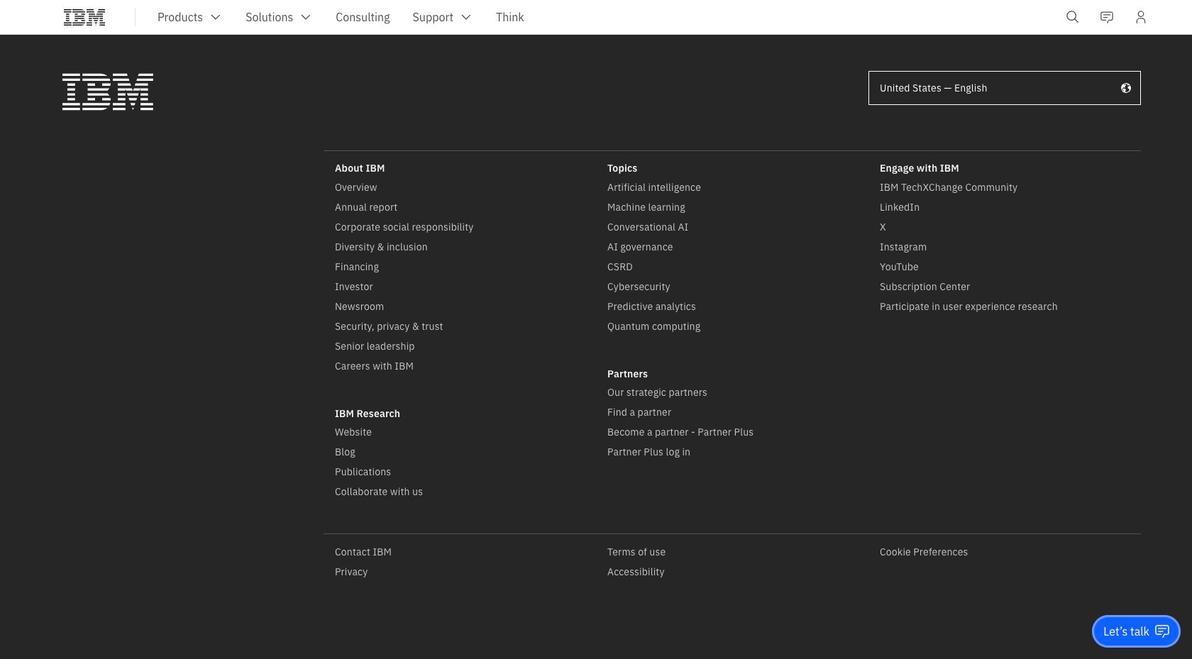 Task type: locate. For each thing, give the bounding box(es) containing it.
contact us region
[[1093, 616, 1182, 648]]

let's talk element
[[1104, 624, 1150, 640]]



